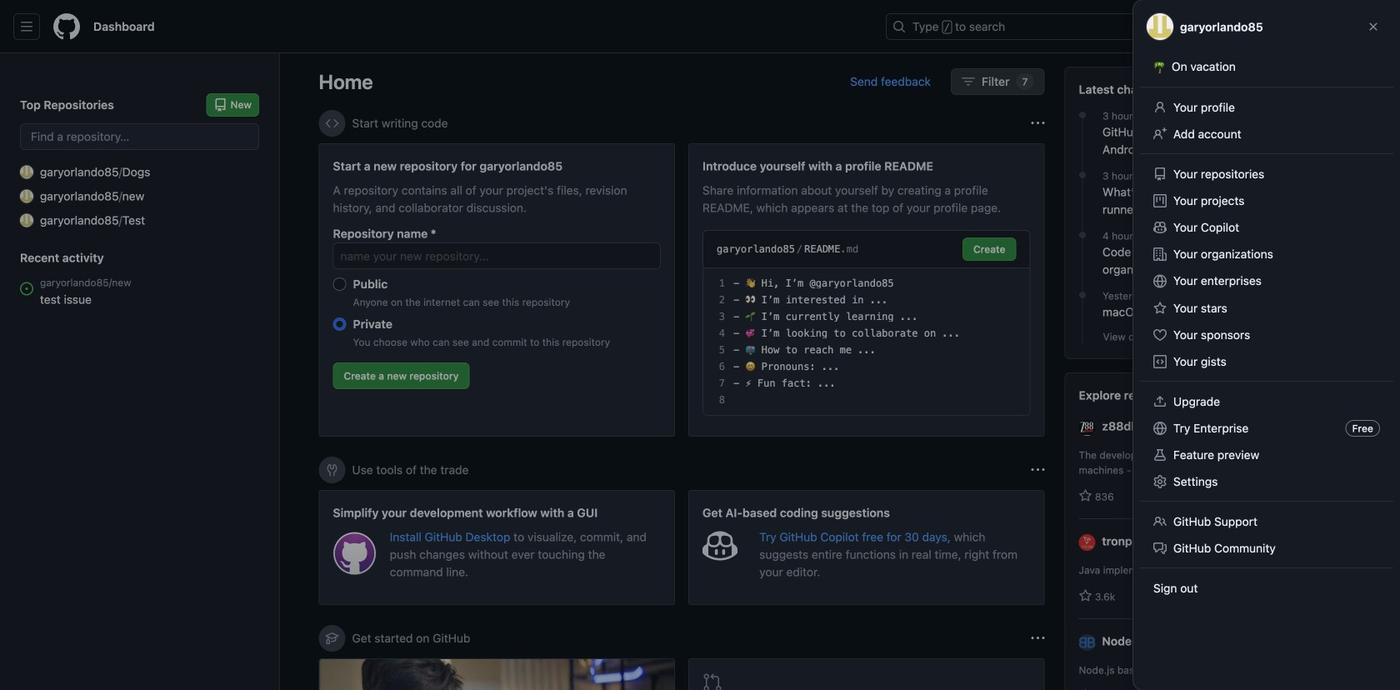Task type: describe. For each thing, give the bounding box(es) containing it.
2 dot fill image from the top
[[1076, 288, 1090, 302]]

explore repositories navigation
[[1065, 373, 1362, 690]]

command palette image
[[1158, 20, 1171, 33]]

explore element
[[1065, 67, 1362, 690]]

2 star image from the top
[[1079, 589, 1093, 603]]

2 dot fill image from the top
[[1076, 228, 1090, 242]]



Task type: vqa. For each thing, say whether or not it's contained in the screenshot.
frequency
no



Task type: locate. For each thing, give the bounding box(es) containing it.
plus image
[[1210, 20, 1223, 33]]

1 vertical spatial dot fill image
[[1076, 288, 1090, 302]]

account element
[[0, 53, 280, 690]]

1 dot fill image from the top
[[1076, 108, 1090, 122]]

homepage image
[[53, 13, 80, 40]]

0 vertical spatial dot fill image
[[1076, 108, 1090, 122]]

1 dot fill image from the top
[[1076, 168, 1090, 182]]

0 vertical spatial star image
[[1079, 489, 1093, 503]]

1 star image from the top
[[1079, 489, 1093, 503]]

dot fill image
[[1076, 168, 1090, 182], [1076, 228, 1090, 242]]

0 vertical spatial dot fill image
[[1076, 168, 1090, 182]]

1 vertical spatial dot fill image
[[1076, 228, 1090, 242]]

triangle down image
[[1230, 20, 1243, 33]]

star image
[[1079, 489, 1093, 503], [1079, 589, 1093, 603]]

dot fill image
[[1076, 108, 1090, 122], [1076, 288, 1090, 302]]

1 vertical spatial star image
[[1079, 589, 1093, 603]]



